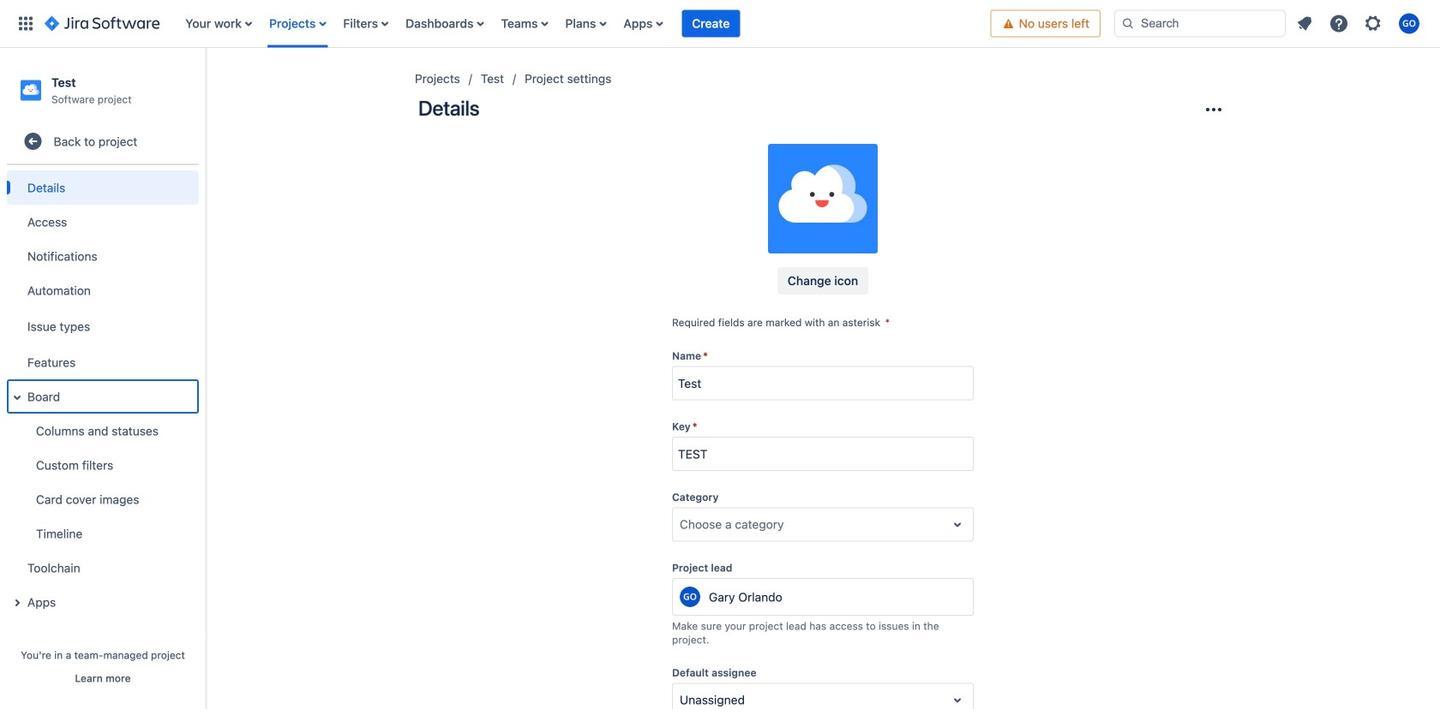 Task type: locate. For each thing, give the bounding box(es) containing it.
group inside sidebar element
[[3, 166, 199, 625]]

jira software image
[[45, 13, 160, 34], [45, 13, 160, 34]]

2 expand image from the top
[[7, 593, 27, 614]]

list
[[177, 0, 991, 48], [1289, 8, 1430, 39]]

search image
[[1121, 17, 1135, 30]]

None field
[[673, 368, 973, 399], [673, 439, 973, 470], [673, 368, 973, 399], [673, 439, 973, 470]]

project avatar image
[[768, 144, 878, 254]]

open image
[[947, 515, 968, 535], [947, 691, 968, 710]]

1 expand image from the top
[[7, 388, 27, 408]]

1 vertical spatial open image
[[947, 691, 968, 710]]

group
[[3, 166, 199, 625]]

list item
[[682, 0, 740, 48]]

0 vertical spatial expand image
[[7, 388, 27, 408]]

your profile and settings image
[[1399, 13, 1420, 34]]

help image
[[1329, 13, 1349, 34]]

notifications image
[[1294, 13, 1315, 34]]

banner
[[0, 0, 1440, 48]]

1 vertical spatial expand image
[[7, 593, 27, 614]]

None search field
[[1114, 10, 1286, 37]]

more image
[[1204, 99, 1224, 120]]

expand image
[[7, 388, 27, 408], [7, 593, 27, 614]]

1 open image from the top
[[947, 515, 968, 535]]

0 vertical spatial open image
[[947, 515, 968, 535]]

None text field
[[680, 692, 683, 709]]



Task type: describe. For each thing, give the bounding box(es) containing it.
Search field
[[1114, 10, 1286, 37]]

2 open image from the top
[[947, 691, 968, 710]]

sidebar element
[[0, 48, 206, 710]]

0 horizontal spatial list
[[177, 0, 991, 48]]

settings image
[[1363, 13, 1384, 34]]

1 horizontal spatial list
[[1289, 8, 1430, 39]]

sidebar navigation image
[[187, 69, 225, 103]]

primary element
[[10, 0, 991, 48]]

appswitcher icon image
[[15, 13, 36, 34]]



Task type: vqa. For each thing, say whether or not it's contained in the screenshot.
Appswitcher Icon
yes



